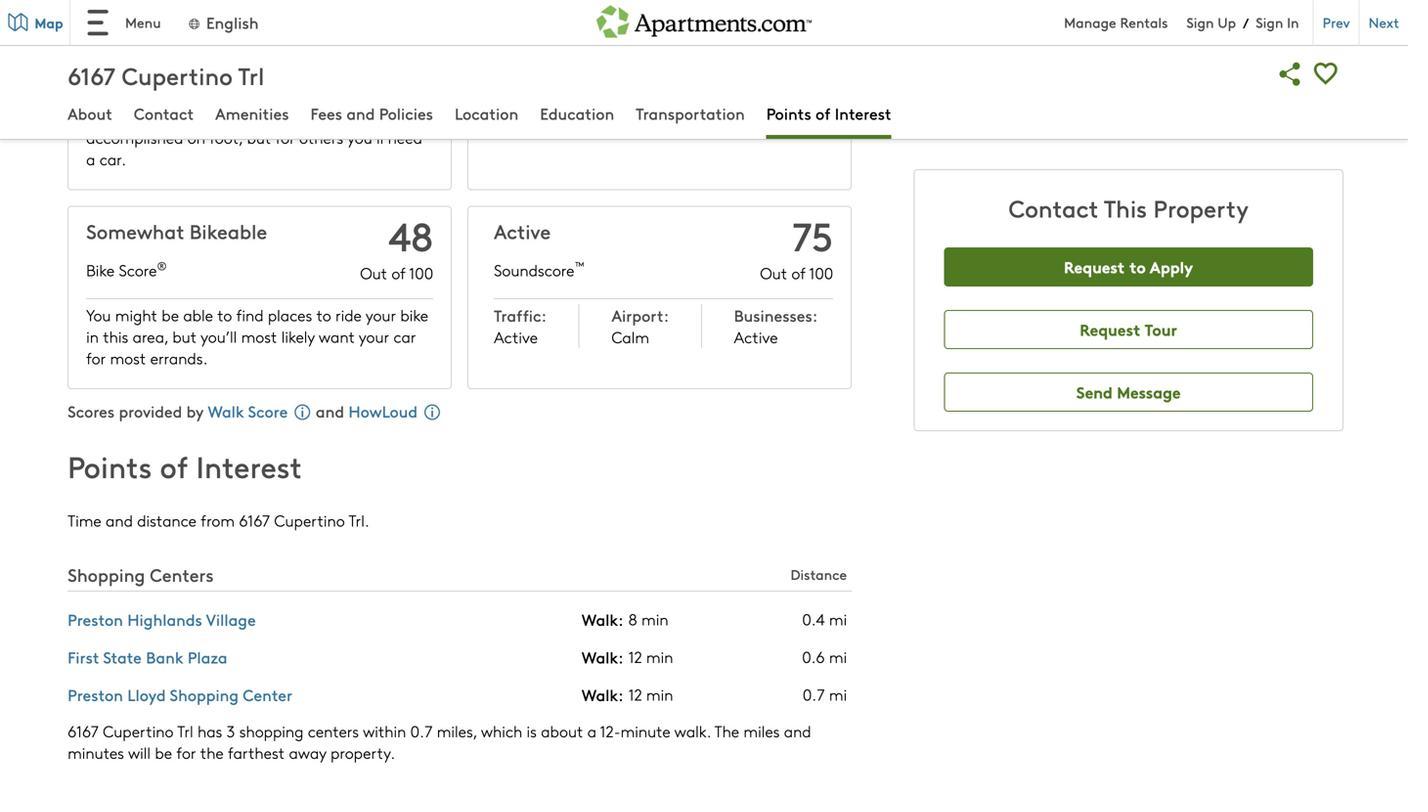 Task type: describe. For each thing, give the bounding box(es) containing it.
for inside the 6167 cupertino trl has 3 shopping centers within 0.7 miles, which is about a 12-minute walk. the miles and minutes will be for the farthest away property.
[[176, 742, 196, 763]]

to inside button
[[1129, 255, 1146, 278]]

/
[[1243, 13, 1249, 32]]

miles
[[744, 720, 780, 742]]

area,
[[133, 326, 168, 347]]

1 sign from the left
[[1187, 13, 1214, 32]]

you for you might be able to find places to ride your bike in this area, but you'll most likely want your car for most errands.
[[86, 304, 111, 326]]

preston for preston lloyd shopping center
[[68, 683, 123, 705]]

0.7 mi
[[803, 684, 847, 705]]

tour
[[1145, 318, 1178, 340]]

walk: 8 min
[[582, 608, 669, 630]]

it
[[534, 105, 543, 127]]

shopping
[[239, 720, 304, 742]]

sign in link
[[1256, 13, 1299, 32]]

transit
[[606, 105, 652, 127]]

48
[[389, 208, 433, 262]]

amenities button
[[215, 102, 289, 128]]

menu
[[125, 13, 161, 32]]

1 mi from the top
[[829, 608, 847, 630]]

0 horizontal spatial most
[[110, 347, 146, 369]]

distance
[[791, 565, 847, 584]]

bank
[[146, 646, 183, 668]]

get
[[236, 83, 260, 105]]

2 sign from the left
[[1256, 13, 1283, 32]]

out for your
[[360, 262, 387, 283]]

prev link
[[1313, 0, 1359, 45]]

options.
[[656, 105, 713, 127]]

lloyd
[[127, 683, 166, 705]]

share listing image
[[1273, 56, 1308, 92]]

time and distance from 6167 cupertino trl.
[[68, 509, 369, 531]]

living inside you'll likely want a car when living in this area since it has few transit options.
[[693, 83, 730, 105]]

you might be able to find places to ride your bike in this area, but you'll most likely want your car for most errands.
[[86, 304, 428, 369]]

you'll inside the you might be able to get out and walk when living in this area. some errands can be accomplished on foot, but for others you'll need a car.
[[347, 127, 384, 148]]

of for bike score
[[392, 262, 406, 283]]

fees and policies
[[310, 102, 433, 124]]

preston lloyd shopping center
[[68, 683, 293, 705]]

accomplished
[[86, 127, 183, 148]]

out of 100 up businesses:
[[760, 262, 833, 283]]

0.7 inside the 6167 cupertino trl has 3 shopping centers within 0.7 miles, which is about a 12-minute walk. the miles and minutes will be for the farthest away property.
[[410, 720, 433, 742]]

education
[[540, 102, 614, 124]]

preston for preston highlands village
[[68, 608, 123, 630]]

centers
[[308, 720, 359, 742]]

preston highlands village link
[[68, 608, 256, 630]]

education button
[[540, 102, 614, 128]]

1 vertical spatial 6167
[[239, 509, 270, 531]]

need
[[388, 127, 422, 148]]

time
[[68, 509, 101, 531]]

and inside the you might be able to get out and walk when living in this area. some errands can be accomplished on foot, but for others you'll need a car.
[[292, 83, 319, 105]]

0 vertical spatial shopping
[[68, 562, 145, 587]]

request for request tour
[[1080, 318, 1141, 340]]

6167 cupertino trl
[[68, 59, 264, 91]]

score for transit score ®
[[545, 38, 583, 60]]

0.6 mi
[[802, 646, 847, 668]]

somewhat bikeable
[[86, 217, 267, 244]]

of inside button
[[816, 102, 831, 124]]

score for walk score
[[248, 400, 288, 422]]

walk: for center
[[582, 683, 624, 705]]

when inside you'll likely want a car when living in this area since it has few transit options.
[[651, 83, 689, 105]]

property
[[1154, 192, 1249, 224]]

minute
[[621, 720, 671, 742]]

in for you might be able to get out and walk when living in this area. some errands can be accomplished on foot, but for others you'll need a car.
[[127, 105, 139, 127]]

location
[[455, 102, 519, 124]]

be up accomplished
[[162, 83, 179, 105]]

of up distance
[[160, 445, 188, 486]]

walk for walk score ®
[[86, 38, 121, 60]]

this for you might be able to get out and walk when living in this area. some errands can be accomplished on foot, but for others you'll need a car.
[[144, 105, 169, 127]]

request for request to apply
[[1064, 255, 1125, 278]]

some
[[213, 105, 252, 127]]

score for bike score ®
[[119, 259, 157, 281]]

to left "ride" in the top left of the page
[[316, 304, 331, 326]]

calm
[[612, 326, 649, 348]]

12 for preston lloyd shopping center
[[628, 684, 642, 705]]

from
[[201, 509, 235, 531]]

walk: for plaza
[[582, 646, 624, 668]]

transportation
[[636, 102, 745, 124]]

this for you might be able to find places to ride your bike in this area, but you'll most likely want your car for most errands.
[[103, 326, 128, 347]]

walk score
[[208, 400, 288, 422]]

12 for first state bank plaza
[[628, 646, 642, 668]]

about
[[68, 102, 112, 124]]

active for traffic:
[[494, 326, 538, 348]]

distance
[[137, 509, 197, 531]]

walk: 12 min for first state bank plaza
[[582, 646, 673, 668]]

of for walk score
[[392, 41, 406, 63]]

message
[[1117, 380, 1181, 403]]

you'll likely want a car when living in this area since it has few transit options.
[[494, 83, 812, 127]]

100 up businesses:
[[809, 262, 833, 283]]

request tour
[[1080, 318, 1178, 340]]

for inside you might be able to find places to ride your bike in this area, but you'll most likely want your car for most errands.
[[86, 347, 106, 369]]

contact for contact button on the left top of the page
[[134, 102, 194, 124]]

others
[[299, 127, 343, 148]]

be inside the 6167 cupertino trl has 3 shopping centers within 0.7 miles, which is about a 12-minute walk. the miles and minutes will be for the farthest away property.
[[155, 742, 172, 763]]

walk: 12 min for preston lloyd shopping center
[[582, 683, 673, 705]]

walk score button
[[208, 400, 310, 422]]

to inside the you might be able to get out and walk when living in this area. some errands can be accomplished on foot, but for others you'll need a car.
[[217, 83, 232, 105]]

out
[[264, 83, 288, 105]]

apply
[[1150, 255, 1193, 278]]

a inside you'll likely want a car when living in this area since it has few transit options.
[[611, 83, 620, 105]]

and inside the 6167 cupertino trl has 3 shopping centers within 0.7 miles, which is about a 12-minute walk. the miles and minutes will be for the farthest away property.
[[784, 720, 811, 742]]

sign up link
[[1187, 13, 1236, 32]]

® for walk score
[[163, 37, 173, 53]]

send message button
[[944, 373, 1313, 412]]

a inside the you might be able to get out and walk when living in this area. some errands can be accomplished on foot, but for others you'll need a car.
[[86, 148, 95, 170]]

1 vertical spatial points
[[68, 445, 152, 486]]

provided
[[119, 400, 182, 422]]

amenities
[[215, 102, 289, 124]]

scores provided by
[[68, 400, 208, 422]]

manage rentals sign up / sign in
[[1064, 13, 1299, 32]]

within
[[363, 720, 406, 742]]

living inside the you might be able to get out and walk when living in this area. some errands can be accomplished on foot, but for others you'll need a car.
[[86, 105, 123, 127]]

businesses:
[[734, 304, 818, 326]]

miles,
[[437, 720, 477, 742]]

foot,
[[210, 127, 243, 148]]

away
[[289, 742, 326, 763]]

be inside you might be able to find places to ride your bike in this area, but you'll most likely want your car for most errands.
[[162, 304, 179, 326]]

menu button
[[70, 0, 177, 45]]

few
[[577, 105, 602, 127]]

airport:
[[612, 304, 669, 326]]

manage
[[1064, 13, 1117, 32]]

and right time
[[106, 509, 133, 531]]

points inside button
[[766, 102, 811, 124]]

1 horizontal spatial shopping
[[170, 683, 239, 705]]

1 vertical spatial cupertino
[[274, 509, 345, 531]]

map link
[[0, 0, 70, 45]]

farthest
[[228, 742, 285, 763]]

min inside walk: 8 min
[[642, 608, 669, 630]]

has inside the 6167 cupertino trl has 3 shopping centers within 0.7 miles, which is about a 12-minute walk. the miles and minutes will be for the farthest away property.
[[198, 720, 222, 742]]

able for but
[[183, 304, 213, 326]]

this
[[1104, 192, 1147, 224]]

trl.
[[349, 509, 369, 531]]

1 walk: from the top
[[582, 608, 624, 630]]

ride
[[335, 304, 362, 326]]

in
[[1287, 13, 1299, 32]]

car.
[[99, 148, 126, 170]]

preston highlands village
[[68, 608, 256, 630]]

in inside you'll likely want a car when living in this area since it has few transit options.
[[734, 83, 746, 105]]

area
[[780, 83, 812, 105]]

out up businesses:
[[760, 262, 787, 283]]



Task type: locate. For each thing, give the bounding box(es) containing it.
1 horizontal spatial for
[[176, 742, 196, 763]]

request inside request to apply button
[[1064, 255, 1125, 278]]

trl inside the 6167 cupertino trl has 3 shopping centers within 0.7 miles, which is about a 12-minute walk. the miles and minutes will be for the farthest away property.
[[177, 720, 193, 742]]

sign
[[1187, 13, 1214, 32], [1256, 13, 1283, 32]]

100 for you might be able to get out and walk when living in this area. some errands can be accomplished on foot, but for others you'll need a car.
[[409, 41, 433, 63]]

minutes
[[68, 742, 124, 763]]

0 vertical spatial contact
[[134, 102, 194, 124]]

1 vertical spatial trl
[[177, 720, 193, 742]]

send
[[1077, 380, 1113, 403]]

min up minute
[[646, 684, 673, 705]]

100
[[409, 41, 433, 63], [809, 41, 833, 63], [409, 262, 433, 283], [809, 262, 833, 283]]

traffic: active
[[494, 304, 547, 348]]

this inside the you might be able to get out and walk when living in this area. some errands can be accomplished on foot, but for others you'll need a car.
[[144, 105, 169, 127]]

next link
[[1359, 0, 1408, 45]]

0 vertical spatial preston
[[68, 608, 123, 630]]

trl left the
[[177, 720, 193, 742]]

trl for 6167 cupertino trl has 3 shopping centers within 0.7 miles, which is about a 12-minute walk. the miles and minutes will be for the farthest away property.
[[177, 720, 193, 742]]

be up errands.
[[162, 304, 179, 326]]

® inside transit score ®
[[583, 37, 593, 53]]

likely
[[534, 83, 567, 105], [281, 326, 315, 347]]

1 horizontal spatial but
[[247, 127, 271, 148]]

2 able from the top
[[183, 304, 213, 326]]

1 horizontal spatial sign
[[1256, 13, 1283, 32]]

0 vertical spatial likely
[[534, 83, 567, 105]]

interest down walk score
[[196, 445, 302, 486]]

able inside you might be able to find places to ride your bike in this area, but you'll most likely want your car for most errands.
[[183, 304, 213, 326]]

will
[[128, 742, 151, 763]]

0 horizontal spatial for
[[86, 347, 106, 369]]

score inside 'walk score ®'
[[125, 38, 163, 60]]

out up area
[[760, 41, 787, 63]]

min down walk: 8 min
[[646, 646, 673, 668]]

walk: down walk: 8 min
[[582, 646, 624, 668]]

might for area.
[[115, 83, 157, 105]]

in left area
[[734, 83, 746, 105]]

bikeable
[[190, 217, 267, 244]]

1 horizontal spatial points of interest
[[766, 102, 892, 124]]

100 up area
[[809, 41, 833, 63]]

likely right you'll
[[534, 83, 567, 105]]

your left bike
[[359, 326, 389, 347]]

and left howloud
[[312, 400, 344, 422]]

1 horizontal spatial interest
[[835, 102, 892, 124]]

this inside you might be able to find places to ride your bike in this area, but you'll most likely want your car for most errands.
[[103, 326, 128, 347]]

prev
[[1323, 12, 1350, 32]]

up
[[1218, 13, 1236, 32]]

0 vertical spatial 12
[[628, 646, 642, 668]]

out of 100 for area
[[760, 41, 833, 63]]

interest right area
[[835, 102, 892, 124]]

0 horizontal spatial walk
[[86, 38, 121, 60]]

for left others
[[275, 127, 295, 148]]

about
[[541, 720, 583, 742]]

bike score ®
[[86, 258, 167, 281]]

plaza
[[188, 646, 227, 668]]

you'll down 'fees and policies'
[[347, 127, 384, 148]]

request to apply button
[[944, 247, 1313, 287]]

request to apply
[[1064, 255, 1193, 278]]

but right area,
[[172, 326, 197, 347]]

but
[[247, 127, 271, 148], [172, 326, 197, 347]]

scores
[[68, 400, 115, 422]]

first state bank plaza link
[[68, 646, 227, 668]]

out of 100 for when
[[360, 41, 433, 63]]

in inside the you might be able to get out and walk when living in this area. some errands can be accomplished on foot, but for others you'll need a car.
[[127, 105, 139, 127]]

® up the 6167 cupertino trl
[[163, 37, 173, 53]]

0 horizontal spatial trl
[[177, 720, 193, 742]]

the
[[200, 742, 224, 763]]

your right "ride" in the top left of the page
[[366, 304, 396, 326]]

preston down first
[[68, 683, 123, 705]]

points
[[766, 102, 811, 124], [68, 445, 152, 486]]

0 vertical spatial points
[[766, 102, 811, 124]]

might inside the you might be able to get out and walk when living in this area. some errands can be accomplished on foot, but for others you'll need a car.
[[115, 83, 157, 105]]

2 you from the top
[[86, 304, 111, 326]]

traffic:
[[494, 304, 547, 326]]

english link
[[186, 11, 259, 33]]

of right area
[[816, 102, 831, 124]]

0 vertical spatial for
[[275, 127, 295, 148]]

fees and policies button
[[310, 102, 433, 128]]

1 vertical spatial min
[[646, 646, 673, 668]]

likely inside you'll likely want a car when living in this area since it has few transit options.
[[534, 83, 567, 105]]

of up policies
[[392, 41, 406, 63]]

1 horizontal spatial trl
[[238, 59, 264, 91]]

able left some
[[183, 83, 213, 105]]

0 vertical spatial car
[[625, 83, 647, 105]]

likely right the find
[[281, 326, 315, 347]]

min for plaza
[[646, 646, 673, 668]]

0.7 down 0.6 on the right of page
[[803, 684, 825, 705]]

6167 inside the 6167 cupertino trl has 3 shopping centers within 0.7 miles, which is about a 12-minute walk. the miles and minutes will be for the farthest away property.
[[68, 720, 99, 742]]

but inside you might be able to find places to ride your bike in this area, but you'll most likely want your car for most errands.
[[172, 326, 197, 347]]

want inside you might be able to find places to ride your bike in this area, but you'll most likely want your car for most errands.
[[319, 326, 355, 347]]

1 vertical spatial for
[[86, 347, 106, 369]]

of for soundscore
[[792, 262, 806, 283]]

0 vertical spatial but
[[247, 127, 271, 148]]

out of 100 up bike
[[360, 262, 433, 283]]

0 vertical spatial min
[[642, 608, 669, 630]]

contact up accomplished
[[134, 102, 194, 124]]

score right by
[[248, 400, 288, 422]]

1 vertical spatial interest
[[196, 445, 302, 486]]

state
[[103, 646, 142, 668]]

0 horizontal spatial a
[[86, 148, 95, 170]]

walk up about
[[86, 38, 121, 60]]

walk: 12 min down walk: 8 min
[[582, 646, 673, 668]]

able inside the you might be able to get out and walk when living in this area. some errands can be accomplished on foot, but for others you'll need a car.
[[183, 83, 213, 105]]

out for when
[[360, 41, 387, 63]]

you inside you might be able to find places to ride your bike in this area, but you'll most likely want your car for most errands.
[[86, 304, 111, 326]]

0 vertical spatial able
[[183, 83, 213, 105]]

for inside the you might be able to get out and walk when living in this area. some errands can be accomplished on foot, but for others you'll need a car.
[[275, 127, 295, 148]]

1 horizontal spatial living
[[693, 83, 730, 105]]

request inside 'button'
[[1080, 318, 1141, 340]]

centers
[[150, 562, 214, 587]]

which
[[481, 720, 522, 742]]

send message
[[1077, 380, 1181, 403]]

1 vertical spatial shopping
[[170, 683, 239, 705]]

places
[[268, 304, 312, 326]]

walk for walk score
[[208, 400, 244, 422]]

1 horizontal spatial walk
[[208, 400, 244, 422]]

1 vertical spatial points of interest
[[68, 445, 302, 486]]

car right "ride" in the top left of the page
[[394, 326, 416, 347]]

score
[[125, 38, 163, 60], [545, 38, 583, 60], [119, 259, 157, 281], [248, 400, 288, 422]]

car inside you'll likely want a car when living in this area since it has few transit options.
[[625, 83, 647, 105]]

walk score ®
[[86, 37, 173, 60]]

1 horizontal spatial has
[[548, 105, 572, 127]]

trl up amenities
[[238, 59, 264, 91]]

out of 100 up area
[[760, 41, 833, 63]]

0 horizontal spatial you'll
[[201, 326, 237, 347]]

1 horizontal spatial you'll
[[347, 127, 384, 148]]

0 horizontal spatial in
[[86, 326, 99, 347]]

points of interest
[[766, 102, 892, 124], [68, 445, 302, 486]]

1 vertical spatial likely
[[281, 326, 315, 347]]

cupertino for 6167 cupertino trl
[[122, 59, 233, 91]]

12 up minute
[[628, 684, 642, 705]]

sign left in on the top right of the page
[[1256, 13, 1283, 32]]

apartments.com logo image
[[597, 0, 812, 38]]

out up 'fees and policies'
[[360, 41, 387, 63]]

6167 up about
[[68, 59, 115, 91]]

interest inside 'points of interest' button
[[835, 102, 892, 124]]

2 horizontal spatial in
[[734, 83, 746, 105]]

2 12 from the top
[[628, 684, 642, 705]]

score down 'menu' on the left
[[125, 38, 163, 60]]

12 down 8
[[628, 646, 642, 668]]

interest
[[835, 102, 892, 124], [196, 445, 302, 486]]

2 mi from the top
[[829, 646, 847, 668]]

0 vertical spatial walk
[[86, 38, 121, 60]]

preston lloyd shopping center link
[[68, 683, 293, 705]]

and inside fees and policies button
[[347, 102, 375, 124]]

mi for plaza
[[829, 646, 847, 668]]

cupertino up contact button on the left top of the page
[[122, 59, 233, 91]]

might inside you might be able to find places to ride your bike in this area, but you'll most likely want your car for most errands.
[[115, 304, 157, 326]]

out of 100 up policies
[[360, 41, 433, 63]]

out for area
[[760, 41, 787, 63]]

1 vertical spatial preston
[[68, 683, 123, 705]]

soundscore
[[494, 259, 575, 281]]

request down this
[[1064, 255, 1125, 278]]

® inside 'walk score ®'
[[163, 37, 173, 53]]

sign left up
[[1187, 13, 1214, 32]]

0 vertical spatial want
[[571, 83, 607, 105]]

6167 for 6167 cupertino trl has 3 shopping centers within 0.7 miles, which is about a 12-minute walk. the miles and minutes will be for the farthest away property.
[[68, 720, 99, 742]]

score for walk score ®
[[125, 38, 163, 60]]

1 preston from the top
[[68, 608, 123, 630]]

min right 8
[[642, 608, 669, 630]]

car right few
[[625, 83, 647, 105]]

0.4
[[802, 608, 825, 630]]

2 vertical spatial a
[[588, 720, 597, 742]]

errands.
[[150, 347, 208, 369]]

out of 100
[[360, 41, 433, 63], [760, 41, 833, 63], [360, 262, 433, 283], [760, 262, 833, 283]]

75
[[792, 208, 833, 262]]

®
[[163, 37, 173, 53], [583, 37, 593, 53], [157, 258, 167, 273]]

walk
[[323, 83, 356, 105]]

2 vertical spatial min
[[646, 684, 673, 705]]

this left the area.
[[144, 105, 169, 127]]

and
[[292, 83, 319, 105], [347, 102, 375, 124], [312, 400, 344, 422], [106, 509, 133, 531], [784, 720, 811, 742]]

this
[[751, 83, 776, 105], [144, 105, 169, 127], [103, 326, 128, 347]]

you down 'walk score ®' in the left top of the page
[[86, 83, 111, 105]]

cupertino left the trl.
[[274, 509, 345, 531]]

0 vertical spatial 6167
[[68, 59, 115, 91]]

request left tour
[[1080, 318, 1141, 340]]

request tour button
[[944, 310, 1313, 349]]

3
[[227, 720, 235, 742]]

score inside bike score ®
[[119, 259, 157, 281]]

want right "places"
[[319, 326, 355, 347]]

2 horizontal spatial a
[[611, 83, 620, 105]]

you
[[86, 83, 111, 105], [86, 304, 111, 326]]

® inside bike score ®
[[157, 258, 167, 273]]

1 vertical spatial walk: 12 min
[[582, 683, 673, 705]]

for up scores
[[86, 347, 106, 369]]

of up bike
[[392, 262, 406, 283]]

100 up bike
[[409, 262, 433, 283]]

contact left this
[[1009, 192, 1098, 224]]

1 horizontal spatial likely
[[534, 83, 567, 105]]

1 you from the top
[[86, 83, 111, 105]]

most
[[241, 326, 277, 347], [110, 347, 146, 369]]

0 horizontal spatial want
[[319, 326, 355, 347]]

100 for you'll likely want a car when living in this area since it has few transit options.
[[809, 41, 833, 63]]

1 vertical spatial you
[[86, 304, 111, 326]]

® for bike score
[[157, 258, 167, 273]]

0 vertical spatial walk: 12 min
[[582, 646, 673, 668]]

0 horizontal spatial has
[[198, 720, 222, 742]]

cupertino down lloyd
[[103, 720, 174, 742]]

but inside the you might be able to get out and walk when living in this area. some errands can be accomplished on foot, but for others you'll need a car.
[[247, 127, 271, 148]]

1 horizontal spatial in
[[127, 105, 139, 127]]

is
[[527, 720, 537, 742]]

to left the find
[[217, 304, 232, 326]]

0.7 left "miles,"
[[410, 720, 433, 742]]

1 12 from the top
[[628, 646, 642, 668]]

1 vertical spatial has
[[198, 720, 222, 742]]

0 vertical spatial mi
[[829, 608, 847, 630]]

6167 right from
[[239, 509, 270, 531]]

0 vertical spatial you
[[86, 83, 111, 105]]

a left 12-
[[588, 720, 597, 742]]

3 walk: from the top
[[582, 683, 624, 705]]

0 horizontal spatial 0.7
[[410, 720, 433, 742]]

in inside you might be able to find places to ride your bike in this area, but you'll most likely want your car for most errands.
[[86, 326, 99, 347]]

min for center
[[646, 684, 673, 705]]

a right few
[[611, 83, 620, 105]]

but down amenities
[[247, 127, 271, 148]]

2 vertical spatial walk:
[[582, 683, 624, 705]]

1 walk: 12 min from the top
[[582, 646, 673, 668]]

1 when from the left
[[359, 83, 398, 105]]

score right bike
[[119, 259, 157, 281]]

® up education
[[583, 37, 593, 53]]

0 horizontal spatial sign
[[1187, 13, 1214, 32]]

1 vertical spatial request
[[1080, 318, 1141, 340]]

trl
[[238, 59, 264, 91], [177, 720, 193, 742]]

might
[[115, 83, 157, 105], [115, 304, 157, 326]]

of for transit score
[[792, 41, 806, 63]]

1 horizontal spatial when
[[651, 83, 689, 105]]

contact for contact this property
[[1009, 192, 1098, 224]]

12
[[628, 646, 642, 668], [628, 684, 642, 705]]

you'll inside you might be able to find places to ride your bike in this area, but you'll most likely want your car for most errands.
[[201, 326, 237, 347]]

likely inside you might be able to find places to ride your bike in this area, but you'll most likely want your car for most errands.
[[281, 326, 315, 347]]

living down apartments.com logo
[[693, 83, 730, 105]]

1 vertical spatial contact
[[1009, 192, 1098, 224]]

1 vertical spatial walk:
[[582, 646, 624, 668]]

2 when from the left
[[651, 83, 689, 105]]

1 vertical spatial you'll
[[201, 326, 237, 347]]

a inside the 6167 cupertino trl has 3 shopping centers within 0.7 miles, which is about a 12-minute walk. the miles and minutes will be for the farthest away property.
[[588, 720, 597, 742]]

1 horizontal spatial this
[[144, 105, 169, 127]]

0 vertical spatial might
[[115, 83, 157, 105]]

want inside you'll likely want a car when living in this area since it has few transit options.
[[571, 83, 607, 105]]

map
[[35, 13, 63, 32]]

to left get
[[217, 83, 232, 105]]

1 horizontal spatial car
[[625, 83, 647, 105]]

2 vertical spatial for
[[176, 742, 196, 763]]

0.7
[[803, 684, 825, 705], [410, 720, 433, 742]]

out of 100 for your
[[360, 262, 433, 283]]

trl for 6167 cupertino trl
[[238, 59, 264, 91]]

you for you might be able to get out and walk when living in this area. some errands can be accomplished on foot, but for others you'll need a car.
[[86, 83, 111, 105]]

transportation button
[[636, 102, 745, 128]]

most up walk score button
[[241, 326, 277, 347]]

shopping down time
[[68, 562, 145, 587]]

1 horizontal spatial want
[[571, 83, 607, 105]]

® down "somewhat bikeable"
[[157, 258, 167, 273]]

score inside transit score ®
[[545, 38, 583, 60]]

1 vertical spatial walk
[[208, 400, 244, 422]]

3 mi from the top
[[829, 684, 847, 705]]

2 walk: from the top
[[582, 646, 624, 668]]

1 horizontal spatial points
[[766, 102, 811, 124]]

0 vertical spatial 0.7
[[803, 684, 825, 705]]

request
[[1064, 255, 1125, 278], [1080, 318, 1141, 340]]

this left area
[[751, 83, 776, 105]]

6167 left will
[[68, 720, 99, 742]]

walk: 12 min up 12-
[[582, 683, 673, 705]]

1 vertical spatial but
[[172, 326, 197, 347]]

want right it
[[571, 83, 607, 105]]

out up "ride" in the top left of the page
[[360, 262, 387, 283]]

in for you might be able to find places to ride your bike in this area, but you'll most likely want your car for most errands.
[[86, 326, 99, 347]]

might down bike score ®
[[115, 304, 157, 326]]

of up area
[[792, 41, 806, 63]]

0 horizontal spatial car
[[394, 326, 416, 347]]

and right the out
[[292, 83, 319, 105]]

walk: up 12-
[[582, 683, 624, 705]]

1 vertical spatial a
[[86, 148, 95, 170]]

™
[[575, 258, 584, 273]]

0.4 mi
[[802, 608, 847, 630]]

100 for you might be able to find places to ride your bike in this area, but you'll most likely want your car for most errands.
[[409, 262, 433, 283]]

and right miles
[[784, 720, 811, 742]]

0 vertical spatial a
[[611, 83, 620, 105]]

mi for center
[[829, 684, 847, 705]]

2 vertical spatial cupertino
[[103, 720, 174, 742]]

0.6
[[802, 646, 825, 668]]

active for businesses:
[[734, 326, 778, 348]]

able for some
[[183, 83, 213, 105]]

car inside you might be able to find places to ride your bike in this area, but you'll most likely want your car for most errands.
[[394, 326, 416, 347]]

shopping
[[68, 562, 145, 587], [170, 683, 239, 705]]

1 horizontal spatial a
[[588, 720, 597, 742]]

® for transit score
[[583, 37, 593, 53]]

2 preston from the top
[[68, 683, 123, 705]]

0 vertical spatial walk:
[[582, 608, 624, 630]]

active inside traffic: active
[[494, 326, 538, 348]]

you'll
[[494, 83, 529, 105]]

0 vertical spatial points of interest
[[766, 102, 892, 124]]

2 horizontal spatial this
[[751, 83, 776, 105]]

2 might from the top
[[115, 304, 157, 326]]

1 vertical spatial want
[[319, 326, 355, 347]]

0 horizontal spatial points
[[68, 445, 152, 486]]

1 vertical spatial able
[[183, 304, 213, 326]]

1 might from the top
[[115, 83, 157, 105]]

1 vertical spatial 0.7
[[410, 720, 433, 742]]

mi down 0.6 mi
[[829, 684, 847, 705]]

0 horizontal spatial this
[[103, 326, 128, 347]]

you down bike
[[86, 304, 111, 326]]

might up accomplished
[[115, 83, 157, 105]]

has inside you'll likely want a car when living in this area since it has few transit options.
[[548, 105, 572, 127]]

can
[[314, 105, 340, 127]]

in
[[734, 83, 746, 105], [127, 105, 139, 127], [86, 326, 99, 347]]

a left the car.
[[86, 148, 95, 170]]

cupertino inside the 6167 cupertino trl has 3 shopping centers within 0.7 miles, which is about a 12-minute walk. the miles and minutes will be for the farthest away property.
[[103, 720, 174, 742]]

0 vertical spatial you'll
[[347, 127, 384, 148]]

of up businesses:
[[792, 262, 806, 283]]

property.
[[331, 742, 395, 763]]

has left 3
[[198, 720, 222, 742]]

mi right 0.6 on the right of page
[[829, 646, 847, 668]]

in right 'about' button
[[127, 105, 139, 127]]

1 horizontal spatial most
[[241, 326, 277, 347]]

you inside the you might be able to get out and walk when living in this area. some errands can be accomplished on foot, but for others you'll need a car.
[[86, 83, 111, 105]]

highlands
[[127, 608, 202, 630]]

shopping down plaza on the left of the page
[[170, 683, 239, 705]]

0 vertical spatial interest
[[835, 102, 892, 124]]

walk right by
[[208, 400, 244, 422]]

first state bank plaza
[[68, 646, 227, 668]]

2 vertical spatial 6167
[[68, 720, 99, 742]]

for left the
[[176, 742, 196, 763]]

8
[[628, 608, 637, 630]]

active inside businesses: active
[[734, 326, 778, 348]]

you might be able to get out and walk when living in this area. some errands can be accomplished on foot, but for others you'll need a car.
[[86, 83, 422, 170]]

0 horizontal spatial points of interest
[[68, 445, 302, 486]]

walk inside 'walk score ®'
[[86, 38, 121, 60]]

0 horizontal spatial living
[[86, 105, 123, 127]]

might for area,
[[115, 304, 157, 326]]

0 vertical spatial cupertino
[[122, 59, 233, 91]]

has right it
[[548, 105, 572, 127]]

1 vertical spatial 12
[[628, 684, 642, 705]]

2 horizontal spatial for
[[275, 127, 295, 148]]

able up errands.
[[183, 304, 213, 326]]

and right can
[[347, 102, 375, 124]]

howloud button
[[349, 400, 440, 422]]

walk: left 8
[[582, 608, 624, 630]]

100 up policies
[[409, 41, 433, 63]]

this inside you'll likely want a car when living in this area since it has few transit options.
[[751, 83, 776, 105]]

0 vertical spatial trl
[[238, 59, 264, 91]]

points of interest button
[[766, 102, 892, 128]]

since
[[494, 105, 529, 127]]

preston up first
[[68, 608, 123, 630]]

2 vertical spatial mi
[[829, 684, 847, 705]]

0 vertical spatial has
[[548, 105, 572, 127]]

1 able from the top
[[183, 83, 213, 105]]

be right can
[[344, 105, 361, 127]]

center
[[243, 683, 293, 705]]

1 vertical spatial might
[[115, 304, 157, 326]]

by
[[186, 400, 204, 422]]

1 horizontal spatial contact
[[1009, 192, 1098, 224]]

when inside the you might be able to get out and walk when living in this area. some errands can be accomplished on foot, but for others you'll need a car.
[[359, 83, 398, 105]]

policies
[[379, 102, 433, 124]]

walk.
[[674, 720, 711, 742]]

0 horizontal spatial but
[[172, 326, 197, 347]]

mi right 0.4
[[829, 608, 847, 630]]

shopping centers
[[68, 562, 214, 587]]

2 walk: 12 min from the top
[[582, 683, 673, 705]]

6167 for 6167 cupertino trl
[[68, 59, 115, 91]]

12-
[[600, 720, 621, 742]]

cupertino for 6167 cupertino trl has 3 shopping centers within 0.7 miles, which is about a 12-minute walk. the miles and minutes will be for the farthest away property.
[[103, 720, 174, 742]]



Task type: vqa. For each thing, say whether or not it's contained in the screenshot.
Google image
no



